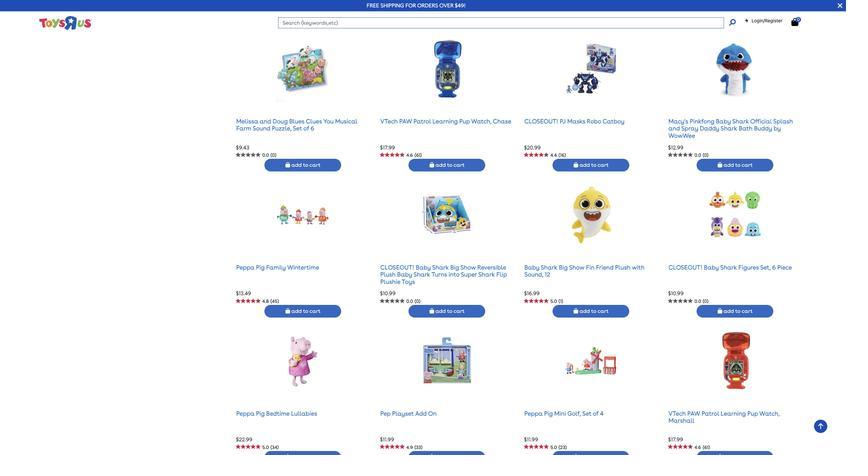 Task type: locate. For each thing, give the bounding box(es) containing it.
plush inside closeout! baby shark big show reversible plush baby shark turns into super shark flip plushie toys
[[381, 271, 396, 278]]

4.4 left the (16)
[[551, 152, 558, 158]]

1 vertical spatial (61)
[[704, 445, 711, 450]]

0 vertical spatial $17.99
[[380, 144, 395, 151]]

(5)
[[271, 6, 276, 12]]

watch,
[[472, 118, 492, 125], [760, 410, 780, 417]]

vtech inside vtech paw patrol learning pup watch, marshall
[[669, 410, 687, 417]]

0 vertical spatial (61)
[[415, 152, 422, 158]]

vtech paw patrol learning pup watch, chase image
[[420, 35, 475, 102]]

set inside the melissa and doug blues clues you musical farm sound puzzle, set of 6
[[293, 125, 302, 132]]

watch, for vtech paw patrol learning pup watch, chase
[[472, 118, 492, 125]]

1 vertical spatial 4.6 (61)
[[695, 445, 711, 450]]

0 horizontal spatial closeout!
[[381, 264, 415, 271]]

robo
[[588, 118, 602, 125]]

on
[[429, 410, 437, 417]]

plush left the with
[[616, 264, 631, 271]]

0 horizontal spatial 4.6
[[407, 152, 413, 158]]

1 vertical spatial of
[[594, 410, 599, 417]]

0 horizontal spatial patrol
[[414, 118, 431, 125]]

None search field
[[279, 17, 736, 28]]

1 horizontal spatial learning
[[721, 410, 747, 417]]

1 vertical spatial 4.4
[[551, 152, 558, 158]]

and down 'macy's'
[[669, 125, 681, 132]]

1 vertical spatial patrol
[[702, 410, 720, 417]]

turns
[[432, 271, 448, 278]]

marshall
[[669, 417, 695, 424]]

closeout! baby shark big show reversible plush baby shark turns into super shark flip plushie toys link
[[381, 264, 507, 285]]

blues
[[290, 118, 305, 125]]

peppa up '$22.99'
[[237, 410, 255, 417]]

1 horizontal spatial patrol
[[702, 410, 720, 417]]

1 horizontal spatial (1)
[[559, 299, 564, 304]]

1 horizontal spatial big
[[560, 264, 568, 271]]

shopping bag image for pup
[[430, 162, 435, 168]]

pup inside vtech paw patrol learning pup watch, marshall
[[748, 410, 759, 417]]

2 big from the left
[[560, 264, 568, 271]]

pig left family at bottom left
[[256, 264, 265, 271]]

big inside baby shark big show fin friend plush with sound, 12
[[560, 264, 568, 271]]

vtech paw patrol learning pup watch, chase link
[[381, 118, 512, 125]]

1 $10.99 from the left
[[380, 291, 396, 297]]

(23)
[[559, 445, 567, 450]]

1 horizontal spatial $10.99
[[669, 291, 684, 297]]

$11.99
[[380, 437, 395, 443], [525, 437, 539, 443]]

1 vertical spatial plush
[[381, 271, 396, 278]]

shopping bag image inside '0' link
[[792, 18, 799, 26]]

shark inside baby shark big show fin friend plush with sound, 12
[[541, 264, 558, 271]]

1 vertical spatial 6
[[773, 264, 777, 271]]

1 horizontal spatial paw
[[688, 410, 701, 417]]

$11.99 for peppa
[[525, 437, 539, 443]]

4.4 (5)
[[263, 6, 276, 12]]

peppa pig bedtime lullabies image
[[276, 328, 331, 395]]

0 horizontal spatial 6
[[311, 125, 315, 132]]

1 horizontal spatial watch,
[[760, 410, 780, 417]]

1 horizontal spatial $11.99
[[525, 437, 539, 443]]

0.0
[[695, 6, 702, 12], [263, 152, 269, 158], [695, 152, 702, 158], [407, 299, 413, 304], [695, 299, 702, 304]]

baby shark big show fin friend plush with sound, 12 link
[[525, 264, 645, 278]]

(0) for closeout! baby shark big show reversible plush baby shark turns into super shark flip plushie toys
[[415, 299, 421, 304]]

catboy
[[603, 118, 625, 125]]

0 horizontal spatial 4.4
[[263, 6, 269, 12]]

shopping bag image
[[286, 16, 290, 21], [286, 162, 290, 168], [430, 162, 435, 168], [574, 162, 579, 168], [286, 309, 290, 314], [430, 309, 435, 314]]

1 vertical spatial set
[[583, 410, 592, 417]]

big left "fin"
[[560, 264, 568, 271]]

free
[[367, 2, 380, 9]]

0 vertical spatial patrol
[[414, 118, 431, 125]]

(0) for melissa and doug blues clues you musical farm sound puzzle, set of 6
[[271, 152, 277, 158]]

(1)
[[415, 6, 419, 12], [559, 299, 564, 304]]

0 vertical spatial and
[[260, 118, 271, 125]]

0.0 (0)
[[695, 6, 709, 12], [263, 152, 277, 158], [695, 152, 709, 158], [407, 299, 421, 304], [695, 299, 709, 304]]

set right golf,
[[583, 410, 592, 417]]

0.0 for closeout! baby shark big show reversible plush baby shark turns into super shark flip plushie toys
[[407, 299, 413, 304]]

0 horizontal spatial and
[[260, 118, 271, 125]]

0 horizontal spatial vtech
[[381, 118, 398, 125]]

with
[[633, 264, 645, 271]]

0 horizontal spatial watch,
[[472, 118, 492, 125]]

0.0 for melissa and doug blues clues you musical farm sound puzzle, set of 6
[[263, 152, 269, 158]]

big inside closeout! baby shark big show reversible plush baby shark turns into super shark flip plushie toys
[[451, 264, 460, 271]]

shark left figures
[[721, 264, 738, 271]]

1 horizontal spatial plush
[[616, 264, 631, 271]]

and up sound
[[260, 118, 271, 125]]

(0) for closeout! baby shark figures set, 6 piece
[[704, 299, 709, 304]]

learning inside vtech paw patrol learning pup watch, marshall
[[721, 410, 747, 417]]

show up super
[[461, 264, 476, 271]]

set down blues
[[293, 125, 302, 132]]

(61)
[[415, 152, 422, 158], [704, 445, 711, 450]]

1 horizontal spatial closeout!
[[525, 118, 559, 125]]

peppa left "mini"
[[525, 410, 543, 417]]

1 vertical spatial watch,
[[760, 410, 780, 417]]

0 vertical spatial 4.6 (61)
[[407, 152, 422, 158]]

1 $11.99 from the left
[[380, 437, 395, 443]]

shark down "reversible"
[[479, 271, 495, 278]]

0 horizontal spatial $11.99
[[380, 437, 395, 443]]

1 horizontal spatial 4.6
[[695, 445, 702, 450]]

vtech paw patrol learning pup watch, marshall
[[669, 410, 780, 424]]

pig left bedtime
[[256, 410, 265, 417]]

shark up toys
[[414, 271, 431, 278]]

pig
[[256, 264, 265, 271], [256, 410, 265, 417], [545, 410, 553, 417]]

learning for marshall
[[721, 410, 747, 417]]

macy's pinkfong baby shark official splash and spray daddy shark bath buddy by wowwee image
[[709, 35, 763, 102]]

lullabies
[[291, 410, 317, 417]]

0 horizontal spatial set
[[293, 125, 302, 132]]

0.0 for macy's pinkfong baby shark official splash and spray daddy shark bath buddy by wowwee
[[695, 152, 702, 158]]

0 horizontal spatial $10.99
[[380, 291, 396, 297]]

macy's
[[669, 118, 689, 125]]

closeout! pj masks robo catboy image
[[564, 35, 619, 102]]

2 $10.99 from the left
[[669, 291, 684, 297]]

pup for vtech paw patrol learning pup watch, marshall
[[748, 410, 759, 417]]

0 vertical spatial (1)
[[415, 6, 419, 12]]

1 horizontal spatial 6
[[773, 264, 777, 271]]

0 vertical spatial plush
[[616, 264, 631, 271]]

0 vertical spatial pup
[[460, 118, 470, 125]]

(0) for macy's pinkfong baby shark official splash and spray daddy shark bath buddy by wowwee
[[704, 152, 709, 158]]

1 vertical spatial paw
[[688, 410, 701, 417]]

shark
[[733, 118, 750, 125], [721, 125, 738, 132], [433, 264, 449, 271], [541, 264, 558, 271], [721, 264, 738, 271], [414, 271, 431, 278], [479, 271, 495, 278]]

$13.49
[[236, 291, 251, 297]]

shark up 12
[[541, 264, 558, 271]]

1 horizontal spatial of
[[594, 410, 599, 417]]

1 horizontal spatial and
[[669, 125, 681, 132]]

0 horizontal spatial pup
[[460, 118, 470, 125]]

0 horizontal spatial (1)
[[415, 6, 419, 12]]

peppa for peppa pig mini golf, set of 4
[[525, 410, 543, 417]]

doug
[[273, 118, 288, 125]]

show
[[461, 264, 476, 271], [570, 264, 585, 271]]

spray
[[682, 125, 699, 132]]

1 vertical spatial learning
[[721, 410, 747, 417]]

0 horizontal spatial learning
[[433, 118, 458, 125]]

6 right set,
[[773, 264, 777, 271]]

closeout! for closeout! baby shark figures set, 6 piece
[[669, 264, 703, 271]]

peppa
[[237, 264, 255, 271], [237, 410, 255, 417], [525, 410, 543, 417]]

0.0 (0) for macy's pinkfong baby shark official splash and spray daddy shark bath buddy by wowwee
[[695, 152, 709, 158]]

2 show from the left
[[570, 264, 585, 271]]

0 vertical spatial learning
[[433, 118, 458, 125]]

0 vertical spatial 4.4
[[263, 6, 269, 12]]

plush inside baby shark big show fin friend plush with sound, 12
[[616, 264, 631, 271]]

musical
[[336, 118, 358, 125]]

1 horizontal spatial $17.99
[[669, 437, 684, 443]]

2 horizontal spatial closeout!
[[669, 264, 703, 271]]

0 horizontal spatial big
[[451, 264, 460, 271]]

patrol for vtech paw patrol learning pup watch, marshall
[[702, 410, 720, 417]]

5.0 (1)
[[407, 6, 419, 12], [551, 299, 564, 304]]

1 big from the left
[[451, 264, 460, 271]]

$17.99
[[380, 144, 395, 151], [669, 437, 684, 443]]

0 vertical spatial vtech
[[381, 118, 398, 125]]

$10.99
[[380, 291, 396, 297], [669, 291, 684, 297]]

6 down clues
[[311, 125, 315, 132]]

pig for bedtime
[[256, 410, 265, 417]]

0.0 (0) for closeout! baby shark figures set, 6 piece
[[695, 299, 709, 304]]

patrol for vtech paw patrol learning pup watch, chase
[[414, 118, 431, 125]]

2 $11.99 from the left
[[525, 437, 539, 443]]

of left 4
[[594, 410, 599, 417]]

by
[[775, 125, 782, 132]]

closeout! pj masks robo catboy
[[525, 118, 625, 125]]

patrol
[[414, 118, 431, 125], [702, 410, 720, 417]]

1 horizontal spatial show
[[570, 264, 585, 271]]

0 horizontal spatial show
[[461, 264, 476, 271]]

$12.99
[[669, 144, 684, 151]]

patrol inside vtech paw patrol learning pup watch, marshall
[[702, 410, 720, 417]]

0 horizontal spatial paw
[[400, 118, 412, 125]]

shopping bag image
[[430, 16, 435, 21], [574, 16, 579, 21], [718, 16, 723, 21], [792, 18, 799, 26], [718, 162, 723, 168], [574, 309, 579, 314], [718, 309, 723, 314]]

plush for baby
[[381, 271, 396, 278]]

baby shark big show fin friend plush with sound, 12
[[525, 264, 645, 278]]

5.0 (34)
[[263, 445, 279, 450]]

4.6 (61)
[[407, 152, 422, 158], [695, 445, 711, 450]]

0 horizontal spatial 5.0 (1)
[[407, 6, 419, 12]]

paw
[[400, 118, 412, 125], [688, 410, 701, 417]]

1 vertical spatial and
[[669, 125, 681, 132]]

1 horizontal spatial (61)
[[704, 445, 711, 450]]

0 vertical spatial watch,
[[472, 118, 492, 125]]

1 show from the left
[[461, 264, 476, 271]]

plush
[[616, 264, 631, 271], [381, 271, 396, 278]]

1 vertical spatial pup
[[748, 410, 759, 417]]

(0)
[[704, 6, 709, 12], [271, 152, 277, 158], [704, 152, 709, 158], [415, 299, 421, 304], [704, 299, 709, 304]]

and
[[260, 118, 271, 125], [669, 125, 681, 132]]

1 horizontal spatial 4.6 (61)
[[695, 445, 711, 450]]

over
[[440, 2, 454, 9]]

pup
[[460, 118, 470, 125], [748, 410, 759, 417]]

$20.99
[[525, 144, 541, 151]]

0 horizontal spatial of
[[304, 125, 310, 132]]

melissa and doug blues clues you musical farm sound puzzle, set of 6 image
[[276, 35, 331, 102]]

paw inside vtech paw patrol learning pup watch, marshall
[[688, 410, 701, 417]]

0 vertical spatial of
[[304, 125, 310, 132]]

4.4 left the (5) at the top left of the page
[[263, 6, 269, 12]]

1 horizontal spatial 4.4
[[551, 152, 558, 158]]

family
[[267, 264, 286, 271]]

figures
[[739, 264, 760, 271]]

closeout! baby shark figures set, 6 piece
[[669, 264, 793, 271]]

$16.99
[[525, 291, 540, 297]]

vtech
[[381, 118, 398, 125], [669, 410, 687, 417]]

0 vertical spatial 6
[[311, 125, 315, 132]]

1 vertical spatial vtech
[[669, 410, 687, 417]]

0 horizontal spatial plush
[[381, 271, 396, 278]]

login/register
[[752, 18, 783, 23]]

4.4
[[263, 6, 269, 12], [551, 152, 558, 158]]

learning for chase
[[433, 118, 458, 125]]

daddy
[[701, 125, 720, 132]]

0 vertical spatial paw
[[400, 118, 412, 125]]

4.8 (45)
[[263, 299, 279, 304]]

1 horizontal spatial vtech
[[669, 410, 687, 417]]

peppa pig mini golf, set of 4 image
[[564, 328, 619, 395]]

puzzle,
[[272, 125, 292, 132]]

1 horizontal spatial pup
[[748, 410, 759, 417]]

4.9 (33)
[[407, 445, 423, 450]]

free shipping for orders over $49!
[[367, 2, 466, 9]]

1 horizontal spatial 5.0 (1)
[[551, 299, 564, 304]]

pig left "mini"
[[545, 410, 553, 417]]

peppa pig bedtime lullabies link
[[237, 410, 317, 417]]

1 vertical spatial 5.0 (1)
[[551, 299, 564, 304]]

0 horizontal spatial (61)
[[415, 152, 422, 158]]

watch, inside vtech paw patrol learning pup watch, marshall
[[760, 410, 780, 417]]

shopping bag image for show
[[430, 309, 435, 314]]

plush up 'plushie'
[[381, 271, 396, 278]]

of down clues
[[304, 125, 310, 132]]

4.8
[[263, 299, 269, 304]]

4.5 (22)
[[551, 6, 567, 12]]

big up into on the bottom right
[[451, 264, 460, 271]]

0 link
[[792, 17, 806, 26]]

0 vertical spatial set
[[293, 125, 302, 132]]

peppa for peppa pig family wintertime
[[237, 264, 255, 271]]

closeout! inside closeout! baby shark big show reversible plush baby shark turns into super shark flip plushie toys
[[381, 264, 415, 271]]

0.0 for closeout! baby shark figures set, 6 piece
[[695, 299, 702, 304]]

show left "fin"
[[570, 264, 585, 271]]

peppa up $13.49
[[237, 264, 255, 271]]

0 vertical spatial 4.6
[[407, 152, 413, 158]]



Task type: vqa. For each thing, say whether or not it's contained in the screenshot.


Task type: describe. For each thing, give the bounding box(es) containing it.
macy's pinkfong baby shark official splash and spray daddy shark bath buddy by wowwee
[[669, 118, 794, 139]]

sound,
[[525, 271, 544, 278]]

bedtime
[[267, 410, 290, 417]]

vtech paw patrol learning pup watch, chase
[[381, 118, 512, 125]]

$10.99 for closeout! baby shark big show reversible plush baby shark turns into super shark flip plushie toys
[[380, 291, 396, 297]]

for
[[406, 2, 416, 9]]

4.5
[[551, 6, 558, 12]]

close button image
[[839, 2, 843, 9]]

0
[[798, 17, 801, 22]]

4.4 (16)
[[551, 152, 567, 158]]

4
[[601, 410, 604, 417]]

(16)
[[559, 152, 567, 158]]

closeout! for closeout! pj masks robo catboy
[[525, 118, 559, 125]]

0.0 (0) for melissa and doug blues clues you musical farm sound puzzle, set of 6
[[263, 152, 277, 158]]

vtech for vtech paw patrol learning pup watch, chase
[[381, 118, 398, 125]]

baby inside macy's pinkfong baby shark official splash and spray daddy shark bath buddy by wowwee
[[717, 118, 732, 125]]

4.4 for 4.4 (16)
[[551, 152, 558, 158]]

wintertime
[[288, 264, 320, 271]]

4.9
[[407, 445, 413, 450]]

0 horizontal spatial 4.6 (61)
[[407, 152, 422, 158]]

pep playset add on link
[[381, 410, 437, 417]]

and inside macy's pinkfong baby shark official splash and spray daddy shark bath buddy by wowwee
[[669, 125, 681, 132]]

1 vertical spatial $17.99
[[669, 437, 684, 443]]

wowwee
[[669, 132, 696, 139]]

shark left bath on the top right of page
[[721, 125, 738, 132]]

pj
[[560, 118, 566, 125]]

4.4 for 4.4 (5)
[[263, 6, 269, 12]]

clues
[[306, 118, 322, 125]]

watch, for vtech paw patrol learning pup watch, marshall
[[760, 410, 780, 417]]

toys r us image
[[39, 15, 92, 31]]

you
[[324, 118, 334, 125]]

5.0 (23)
[[551, 445, 567, 450]]

6 inside the melissa and doug blues clues you musical farm sound puzzle, set of 6
[[311, 125, 315, 132]]

closeout! baby shark big show reversible plush baby shark turns into super shark flip plushie toys
[[381, 264, 507, 285]]

closeout! baby shark big show reversible plush baby shark turns into super shark flip plushie toys image
[[420, 182, 475, 249]]

bath
[[740, 125, 753, 132]]

vtech paw patrol learning pup watch, marshall link
[[669, 410, 780, 424]]

macy's pinkfong baby shark official splash and spray daddy shark bath buddy by wowwee link
[[669, 118, 794, 139]]

friend
[[597, 264, 614, 271]]

pig for family
[[256, 264, 265, 271]]

1 vertical spatial 4.6
[[695, 445, 702, 450]]

splash
[[774, 118, 794, 125]]

login/register button
[[745, 17, 783, 24]]

super
[[461, 271, 477, 278]]

buddy
[[755, 125, 773, 132]]

piece
[[778, 264, 793, 271]]

(33)
[[415, 445, 423, 450]]

free shipping for orders over $49! link
[[367, 2, 466, 9]]

show inside baby shark big show fin friend plush with sound, 12
[[570, 264, 585, 271]]

closeout! baby shark figures set, 6 piece link
[[669, 264, 793, 271]]

1 vertical spatial (1)
[[559, 299, 564, 304]]

pup for vtech paw patrol learning pup watch, chase
[[460, 118, 470, 125]]

melissa and doug blues clues you musical farm sound puzzle, set of 6 link
[[237, 118, 358, 132]]

peppa pig family wintertime link
[[237, 264, 320, 271]]

peppa pig family wintertime image
[[276, 182, 331, 249]]

0.0 (0) for closeout! baby shark big show reversible plush baby shark turns into super shark flip plushie toys
[[407, 299, 421, 304]]

golf,
[[568, 410, 582, 417]]

fin
[[587, 264, 595, 271]]

farm
[[237, 125, 252, 132]]

reversible
[[478, 264, 507, 271]]

baby inside baby shark big show fin friend plush with sound, 12
[[525, 264, 540, 271]]

mini
[[555, 410, 567, 417]]

shark up turns
[[433, 264, 449, 271]]

show inside closeout! baby shark big show reversible plush baby shark turns into super shark flip plushie toys
[[461, 264, 476, 271]]

plushie
[[381, 278, 401, 285]]

pep playset add on image
[[420, 328, 475, 395]]

closeout! baby shark figures set, 6 piece image
[[709, 182, 763, 249]]

pep playset add on
[[381, 410, 437, 417]]

vtech paw patrol learning pup watch, marshall image
[[709, 328, 763, 395]]

masks
[[568, 118, 586, 125]]

shopping bag image for clues
[[286, 162, 290, 168]]

vtech for vtech paw patrol learning pup watch, marshall
[[669, 410, 687, 417]]

flip
[[497, 271, 507, 278]]

(22)
[[559, 6, 567, 12]]

set,
[[761, 264, 772, 271]]

into
[[449, 271, 460, 278]]

$9.43
[[236, 144, 250, 151]]

playset
[[392, 410, 414, 417]]

peppa for peppa pig bedtime lullabies
[[237, 410, 255, 417]]

(45)
[[271, 299, 279, 304]]

12
[[545, 271, 551, 278]]

baby shark big show fin friend plush with sound, 12 image
[[564, 182, 619, 249]]

peppa pig mini golf, set of 4
[[525, 410, 604, 417]]

closeout! pj masks robo catboy link
[[525, 118, 625, 125]]

sound
[[253, 125, 271, 132]]

$22.99
[[236, 437, 253, 443]]

plush for with
[[616, 264, 631, 271]]

closeout! for closeout! baby shark big show reversible plush baby shark turns into super shark flip plushie toys
[[381, 264, 415, 271]]

peppa pig family wintertime
[[237, 264, 320, 271]]

pep
[[381, 410, 391, 417]]

shopping bag image for catboy
[[574, 162, 579, 168]]

peppa pig bedtime lullabies
[[237, 410, 317, 417]]

Enter Keyword or Item No. search field
[[279, 17, 725, 28]]

peppa pig mini golf, set of 4 link
[[525, 410, 604, 417]]

official
[[751, 118, 773, 125]]

orders
[[418, 2, 439, 9]]

0 horizontal spatial $17.99
[[380, 144, 395, 151]]

melissa
[[237, 118, 259, 125]]

paw for vtech paw patrol learning pup watch, marshall
[[688, 410, 701, 417]]

chase
[[493, 118, 512, 125]]

0 vertical spatial 5.0 (1)
[[407, 6, 419, 12]]

$49!
[[455, 2, 466, 9]]

pinkfong
[[691, 118, 715, 125]]

paw for vtech paw patrol learning pup watch, chase
[[400, 118, 412, 125]]

toys
[[402, 278, 415, 285]]

1 horizontal spatial set
[[583, 410, 592, 417]]

melissa and doug blues clues you musical farm sound puzzle, set of 6
[[237, 118, 358, 132]]

shipping
[[381, 2, 404, 9]]

shark up bath on the top right of page
[[733, 118, 750, 125]]

and inside the melissa and doug blues clues you musical farm sound puzzle, set of 6
[[260, 118, 271, 125]]

pig for mini
[[545, 410, 553, 417]]

of inside the melissa and doug blues clues you musical farm sound puzzle, set of 6
[[304, 125, 310, 132]]

$11.99 for pep
[[380, 437, 395, 443]]

$10.99 for closeout! baby shark figures set, 6 piece
[[669, 291, 684, 297]]



